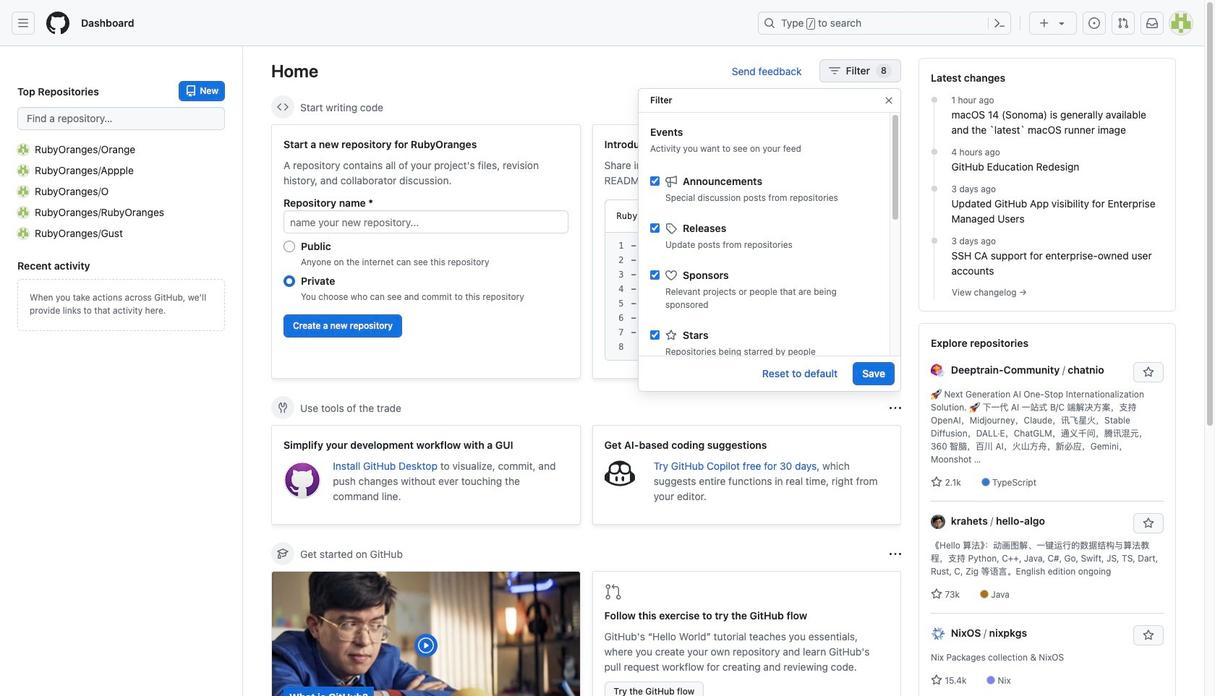 Task type: vqa. For each thing, say whether or not it's contained in the screenshot.
the leftmost ago
no



Task type: describe. For each thing, give the bounding box(es) containing it.
2 dot fill image from the top
[[929, 235, 940, 247]]

appple image
[[17, 165, 29, 176]]

why am i seeing this? image
[[890, 549, 902, 560]]

plus image
[[1039, 17, 1051, 29]]

issue opened image
[[1089, 17, 1101, 29]]

introduce yourself with a profile readme element
[[592, 124, 902, 379]]

play image
[[417, 638, 435, 655]]

close menu image
[[884, 95, 895, 106]]

gust image
[[17, 228, 29, 239]]

triangle down image
[[1057, 17, 1068, 29]]

1 dot fill image from the top
[[929, 94, 940, 106]]

none submit inside introduce yourself with a profile readme element
[[830, 206, 877, 227]]

get ai-based coding suggestions element
[[592, 426, 902, 525]]

Top Repositories search field
[[17, 107, 225, 130]]

@deeptrain-community profile image
[[931, 364, 946, 379]]

o image
[[17, 186, 29, 197]]

0 vertical spatial star image
[[666, 330, 677, 341]]

try the github flow element
[[592, 572, 902, 697]]

explore repositories navigation
[[919, 323, 1177, 697]]

why am i seeing this? image for get ai-based coding suggestions element
[[890, 403, 902, 414]]

2 dot fill image from the top
[[929, 183, 940, 195]]

mortar board image
[[277, 549, 289, 560]]



Task type: locate. For each thing, give the bounding box(es) containing it.
Find a repository… text field
[[17, 107, 225, 130]]

explore element
[[919, 58, 1177, 697]]

what is github? image
[[272, 572, 580, 697]]

star this repository image for @nixos profile image at right
[[1143, 630, 1155, 642]]

0 vertical spatial dot fill image
[[929, 94, 940, 106]]

1 vertical spatial why am i seeing this? image
[[890, 403, 902, 414]]

star image down heart icon
[[666, 330, 677, 341]]

0 vertical spatial why am i seeing this? image
[[890, 102, 902, 113]]

@krahets profile image
[[931, 515, 946, 530]]

star image for @deeptrain-community profile image
[[931, 477, 943, 488]]

1 vertical spatial star image
[[931, 477, 943, 488]]

what is github? element
[[271, 572, 581, 697]]

start a new repository element
[[271, 124, 581, 379]]

1 why am i seeing this? image from the top
[[890, 102, 902, 113]]

0 vertical spatial dot fill image
[[929, 146, 940, 158]]

tools image
[[277, 402, 289, 414]]

orange image
[[17, 144, 29, 155]]

git pull request image
[[605, 584, 622, 601]]

1 vertical spatial dot fill image
[[929, 235, 940, 247]]

star image for @nixos profile image at right
[[931, 675, 943, 687]]

1 dot fill image from the top
[[929, 146, 940, 158]]

star image up @krahets profile image
[[931, 477, 943, 488]]

@nixos profile image
[[931, 628, 946, 642]]

star image down @nixos profile image at right
[[931, 675, 943, 687]]

1 vertical spatial star this repository image
[[1143, 630, 1155, 642]]

dot fill image
[[929, 146, 940, 158], [929, 183, 940, 195]]

why am i seeing this? image
[[890, 102, 902, 113], [890, 403, 902, 414]]

simplify your development workflow with a gui element
[[271, 426, 581, 525]]

star image
[[931, 589, 943, 601]]

megaphone image
[[666, 175, 677, 187]]

None checkbox
[[651, 224, 660, 233]]

dot fill image
[[929, 94, 940, 106], [929, 235, 940, 247]]

None checkbox
[[651, 177, 660, 186], [651, 271, 660, 280], [651, 331, 660, 340], [651, 177, 660, 186], [651, 271, 660, 280], [651, 331, 660, 340]]

2 star this repository image from the top
[[1143, 630, 1155, 642]]

filter image
[[829, 65, 841, 77]]

2 why am i seeing this? image from the top
[[890, 403, 902, 414]]

why am i seeing this? image for introduce yourself with a profile readme element
[[890, 102, 902, 113]]

None submit
[[830, 206, 877, 227]]

heart image
[[666, 270, 677, 281]]

notifications image
[[1147, 17, 1159, 29]]

name your new repository... text field
[[284, 211, 568, 234]]

0 vertical spatial star this repository image
[[1143, 367, 1155, 378]]

tag image
[[666, 223, 677, 234]]

rubyoranges image
[[17, 207, 29, 218]]

None radio
[[284, 241, 295, 253], [284, 276, 295, 287], [284, 241, 295, 253], [284, 276, 295, 287]]

git pull request image
[[1118, 17, 1130, 29]]

2 vertical spatial star image
[[931, 675, 943, 687]]

command palette image
[[994, 17, 1006, 29]]

1 vertical spatial dot fill image
[[929, 183, 940, 195]]

code image
[[277, 101, 289, 113]]

star this repository image for @deeptrain-community profile image
[[1143, 367, 1155, 378]]

star this repository image
[[1143, 518, 1155, 530]]

1 star this repository image from the top
[[1143, 367, 1155, 378]]

homepage image
[[46, 12, 69, 35]]

star image
[[666, 330, 677, 341], [931, 477, 943, 488], [931, 675, 943, 687]]

star this repository image
[[1143, 367, 1155, 378], [1143, 630, 1155, 642]]

menu
[[639, 163, 890, 558]]

github desktop image
[[284, 462, 321, 500]]



